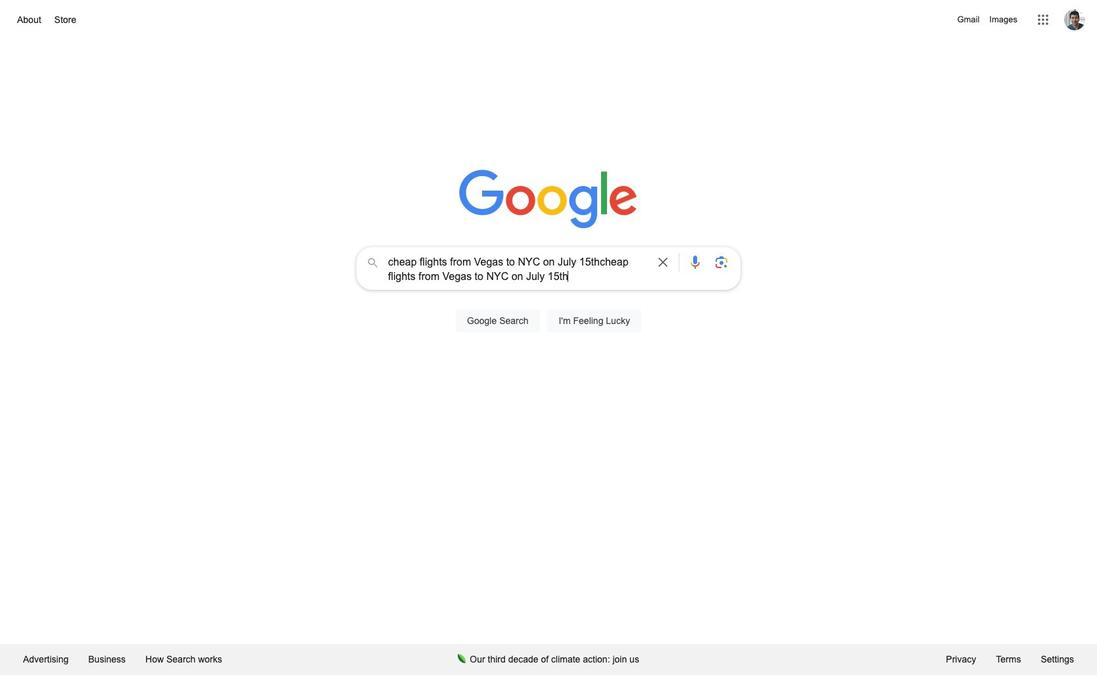 Task type: describe. For each thing, give the bounding box(es) containing it.
Search text field
[[388, 255, 647, 284]]



Task type: locate. For each thing, give the bounding box(es) containing it.
google image
[[459, 170, 638, 230]]

search by image image
[[714, 255, 729, 270]]

search by voice image
[[687, 255, 703, 270]]

None search field
[[13, 243, 1084, 348]]



Task type: vqa. For each thing, say whether or not it's contained in the screenshot.
ATM in the the ATM Open 24 hours
no



